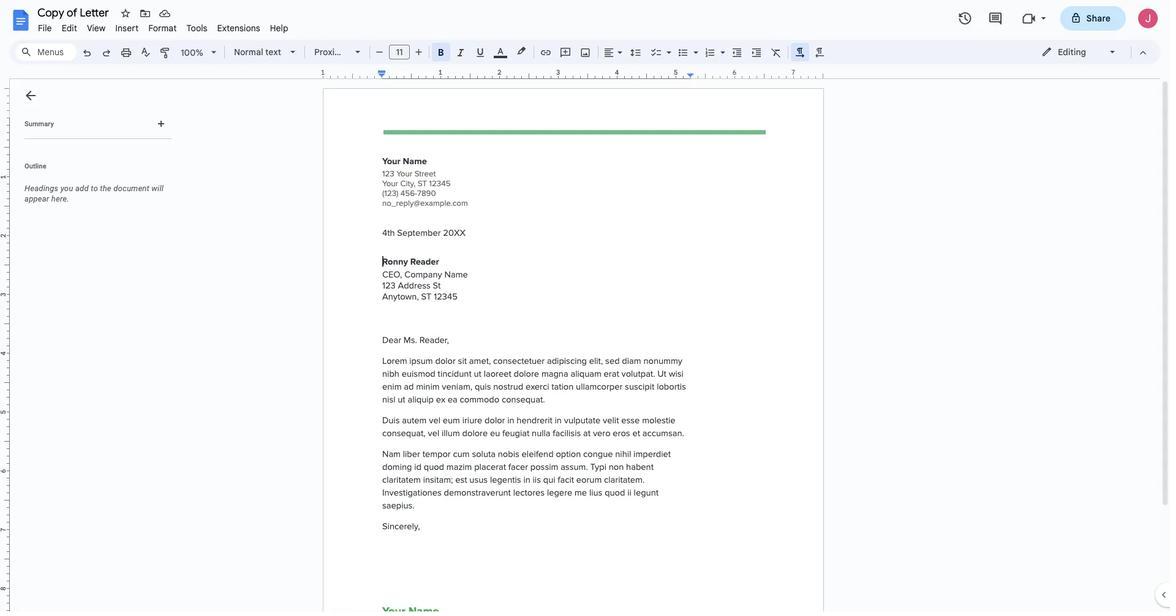 Task type: vqa. For each thing, say whether or not it's contained in the screenshot.
application
yes



Task type: describe. For each thing, give the bounding box(es) containing it.
format menu item
[[143, 21, 182, 35]]

outline
[[25, 162, 46, 170]]

menu bar banner
[[0, 0, 1170, 612]]

appear
[[25, 194, 49, 203]]

headings you add to the document will appear here.
[[25, 184, 164, 203]]

Font size field
[[389, 45, 415, 60]]

main toolbar
[[76, 0, 830, 475]]

tools menu item
[[182, 21, 212, 35]]

1
[[321, 68, 325, 77]]

help menu item
[[265, 21, 293, 35]]

proxima
[[314, 47, 347, 57]]

view
[[87, 23, 106, 33]]

extensions
[[217, 23, 260, 33]]

you
[[60, 184, 73, 193]]

view menu item
[[82, 21, 110, 35]]

help
[[270, 23, 288, 33]]

summary
[[25, 120, 54, 127]]

insert
[[115, 23, 139, 33]]

tools
[[186, 23, 207, 33]]

right margin image
[[687, 69, 823, 78]]

insert menu item
[[110, 21, 143, 35]]

outline heading
[[10, 161, 176, 178]]

to
[[91, 184, 98, 193]]

numbered list menu image
[[717, 44, 725, 48]]

proxima nova
[[314, 47, 370, 57]]

text color image
[[494, 43, 507, 58]]

share button
[[1060, 6, 1126, 31]]

application containing share
[[0, 0, 1170, 612]]

here.
[[51, 194, 69, 203]]

Menus field
[[15, 43, 77, 61]]

proxima nova option
[[314, 43, 370, 61]]



Task type: locate. For each thing, give the bounding box(es) containing it.
normal text
[[234, 47, 281, 57]]

the
[[100, 184, 111, 193]]

mode and view toolbar
[[1032, 40, 1153, 64]]

menu bar inside menu bar banner
[[33, 16, 293, 36]]

format
[[148, 23, 177, 33]]

normal
[[234, 47, 263, 57]]

nova
[[349, 47, 370, 57]]

editing
[[1058, 47, 1086, 57]]

styles list. normal text selected. option
[[234, 43, 283, 61]]

headings
[[25, 184, 58, 193]]

bulleted list menu image
[[690, 44, 698, 48]]

application
[[0, 0, 1170, 612]]

summary heading
[[25, 119, 54, 129]]

add
[[75, 184, 89, 193]]

extensions menu item
[[212, 21, 265, 35]]

highlight color image
[[515, 43, 528, 58]]

Font size text field
[[390, 45, 409, 59]]

Zoom text field
[[178, 44, 207, 61]]

Zoom field
[[176, 43, 222, 62]]

file
[[38, 23, 52, 33]]

editing button
[[1033, 43, 1125, 61]]

menu bar
[[33, 16, 293, 36]]

line & paragraph spacing image
[[629, 43, 643, 61]]

edit menu item
[[57, 21, 82, 35]]

Rename text field
[[33, 5, 116, 20]]

checklist menu image
[[663, 44, 671, 48]]

top margin image
[[0, 89, 9, 121]]

menu bar containing file
[[33, 16, 293, 36]]

text
[[265, 47, 281, 57]]

will
[[152, 184, 164, 193]]

document outline element
[[10, 79, 176, 612]]

file menu item
[[33, 21, 57, 35]]

edit
[[62, 23, 77, 33]]

document
[[113, 184, 149, 193]]

share
[[1087, 13, 1111, 24]]

left margin image
[[323, 69, 385, 78]]

Star checkbox
[[117, 5, 134, 22]]

insert image image
[[579, 43, 593, 61]]



